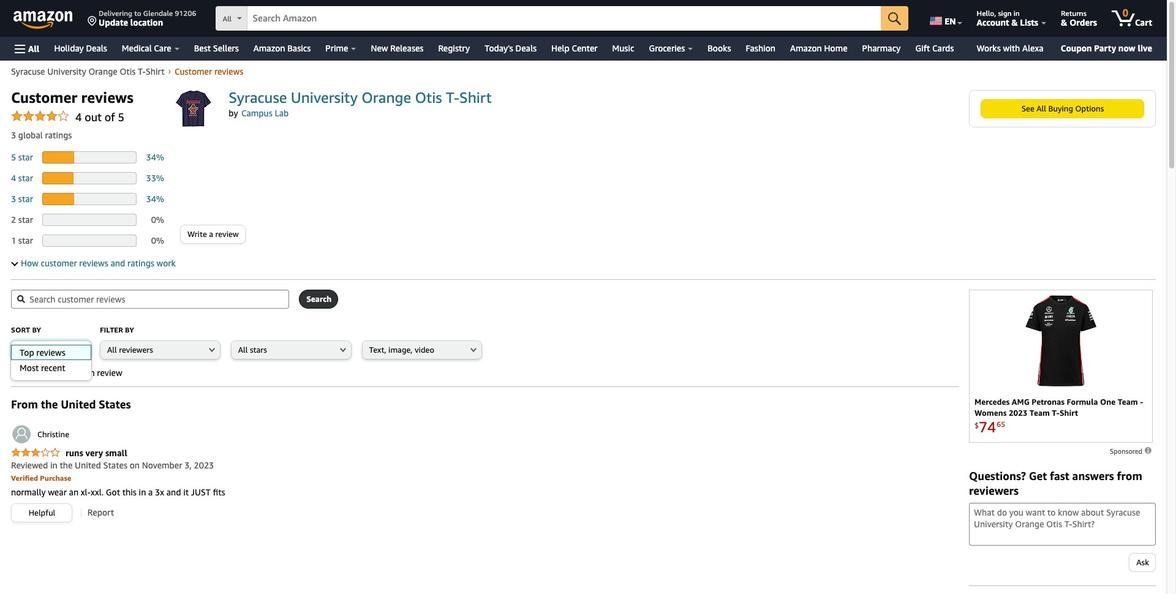 Task type: vqa. For each thing, say whether or not it's contained in the screenshot.
the Report link in the bottom of the page
yes



Task type: locate. For each thing, give the bounding box(es) containing it.
0 horizontal spatial t-
[[138, 66, 146, 77]]

2 progress bar from the top
[[42, 172, 137, 184]]

3 for 3 global ratings
[[11, 130, 16, 140]]

progress bar down "3 stars represent 34% of rating" element
[[42, 214, 137, 226]]

1 vertical spatial t-
[[446, 89, 460, 106]]

review right write at the left of the page
[[215, 229, 239, 239]]

review down 'all reviewers' at the bottom left of the page
[[97, 368, 122, 378]]

syracuse up campus on the left top
[[229, 89, 287, 106]]

progress bar down 5 stars represent 34% of rating element
[[42, 172, 137, 184]]

ratings right global
[[45, 130, 72, 140]]

2 & from the left
[[1061, 17, 1068, 28]]

reviewed
[[11, 460, 48, 471]]

1 horizontal spatial orange
[[362, 89, 411, 106]]

34% link down 33% "link" in the top left of the page
[[146, 194, 164, 204]]

states inside the reviewed in the united states on november 3, 2023 verified purchase normally wear an xl-xxl. got this in a 3x and it just fits
[[103, 460, 127, 471]]

1 horizontal spatial 4
[[75, 110, 82, 124]]

4 down 5 star
[[11, 173, 16, 183]]

hello, sign in
[[977, 9, 1020, 18]]

of
[[105, 110, 115, 124]]

0% for 2 star
[[151, 214, 164, 225]]

by right sort
[[32, 325, 41, 335]]

shirt inside syracuse university orange otis t-shirt by campus lab
[[460, 89, 492, 106]]

1 horizontal spatial by
[[125, 325, 134, 335]]

0 vertical spatial t-
[[138, 66, 146, 77]]

1 3 from the top
[[11, 130, 16, 140]]

see all buying options
[[1022, 104, 1104, 113]]

get
[[1029, 469, 1047, 483]]

34% link
[[146, 152, 164, 162], [146, 194, 164, 204]]

campus
[[241, 108, 273, 118]]

reviewers down the questions?
[[969, 484, 1019, 498]]

1 vertical spatial 0%
[[151, 235, 164, 246]]

reviews inside dropdown button
[[79, 258, 108, 268]]

by
[[229, 108, 238, 118], [32, 325, 41, 335], [125, 325, 134, 335]]

top reviews option
[[10, 345, 91, 360]]

dropdown image
[[209, 347, 215, 352], [340, 347, 346, 352], [471, 347, 477, 352]]

new releases
[[371, 43, 424, 53]]

34% up 33%
[[146, 152, 164, 162]]

and
[[111, 258, 125, 268], [167, 487, 181, 498]]

3 stars represent 34% of rating element
[[11, 189, 164, 210]]

| image
[[81, 509, 82, 518]]

lists
[[1021, 17, 1039, 28]]

& left the lists
[[1012, 17, 1018, 28]]

0 vertical spatial 3
[[11, 130, 16, 140]]

otis inside syracuse university orange otis t-shirt by campus lab
[[415, 89, 442, 106]]

Search Amazon text field
[[248, 7, 881, 30]]

0 horizontal spatial deals
[[86, 43, 107, 53]]

united down 3 total ratings, 1 with review
[[61, 398, 96, 411]]

0 horizontal spatial dropdown image
[[209, 347, 215, 352]]

top inside top reviews most recent
[[20, 347, 34, 358]]

1 progress bar from the top
[[42, 151, 137, 164]]

reviewed in the united states on november 3, 2023 verified purchase normally wear an xl-xxl. got this in a 3x and it just fits
[[11, 460, 225, 498]]

2 vertical spatial 3
[[11, 368, 16, 378]]

states up small on the left bottom of the page
[[99, 398, 131, 411]]

1 horizontal spatial university
[[291, 89, 358, 106]]

0 horizontal spatial otis
[[120, 66, 136, 77]]

by left campus on the left top
[[229, 108, 238, 118]]

1 horizontal spatial review
[[215, 229, 239, 239]]

orange for syracuse university orange otis t-shirt by campus lab
[[362, 89, 411, 106]]

small
[[105, 448, 127, 458]]

0 horizontal spatial and
[[111, 258, 125, 268]]

3 left global
[[11, 130, 16, 140]]

progress bar inside "3 stars represent 34% of rating" element
[[42, 193, 137, 205]]

34% link for 3 star
[[146, 194, 164, 204]]

0 vertical spatial 34% link
[[146, 152, 164, 162]]

reviews inside top reviews most recent
[[36, 347, 65, 358]]

star up 4 star "link"
[[18, 152, 33, 162]]

otis down "medical"
[[120, 66, 136, 77]]

image,
[[389, 345, 413, 355]]

1 vertical spatial and
[[167, 487, 181, 498]]

1 vertical spatial orange
[[362, 89, 411, 106]]

united down very
[[75, 460, 101, 471]]

2 34% link from the top
[[146, 194, 164, 204]]

reviews for top reviews
[[34, 345, 61, 355]]

best sellers
[[194, 43, 239, 53]]

star for 5
[[18, 152, 33, 162]]

star for 3
[[18, 194, 33, 204]]

xl-
[[81, 487, 91, 498]]

orange inside syracuse university orange otis t-shirt by campus lab
[[362, 89, 411, 106]]

otis for syracuse university orange otis t-shirt by campus lab
[[415, 89, 442, 106]]

1 dropdown image from the left
[[209, 347, 215, 352]]

star for 1
[[18, 235, 33, 246]]

1 0% from the top
[[151, 214, 164, 225]]

holiday deals
[[54, 43, 107, 53]]

syracuse university orange otis t-shirt link down 'prime' link
[[229, 89, 492, 106]]

2 horizontal spatial in
[[1014, 9, 1020, 18]]

1 horizontal spatial 5
[[118, 110, 124, 124]]

& inside returns & orders
[[1061, 17, 1068, 28]]

syracuse inside syracuse university orange otis t-shirt › customer reviews
[[11, 66, 45, 77]]

gift cards
[[916, 43, 954, 53]]

medical care
[[122, 43, 171, 53]]

star
[[18, 152, 33, 162], [18, 173, 33, 183], [18, 194, 33, 204], [18, 214, 33, 225], [18, 235, 33, 246]]

sign
[[999, 9, 1012, 18]]

t- inside syracuse university orange otis t-shirt by campus lab
[[446, 89, 460, 106]]

0 vertical spatial university
[[47, 66, 86, 77]]

progress bar inside "4 stars represent 33% of rating" element
[[42, 172, 137, 184]]

3 star link
[[11, 194, 35, 204]]

0 horizontal spatial amazon
[[254, 43, 285, 53]]

progress bar down "4 stars represent 33% of rating" element
[[42, 193, 137, 205]]

1 vertical spatial otis
[[415, 89, 442, 106]]

shirt
[[146, 66, 165, 77], [460, 89, 492, 106]]

syracuse inside syracuse university orange otis t-shirt by campus lab
[[229, 89, 287, 106]]

3 star from the top
[[18, 194, 33, 204]]

gift cards link
[[908, 40, 970, 57]]

by right filter
[[125, 325, 134, 335]]

1 vertical spatial review
[[97, 368, 122, 378]]

university down "holiday" in the top left of the page
[[47, 66, 86, 77]]

0 vertical spatial 4
[[75, 110, 82, 124]]

shirt down registry link
[[460, 89, 492, 106]]

dropdown image
[[79, 347, 85, 352]]

0 horizontal spatial 5
[[11, 152, 16, 162]]

how
[[21, 258, 38, 268]]

0 vertical spatial 1
[[11, 235, 16, 246]]

2 deals from the left
[[516, 43, 537, 53]]

1 horizontal spatial dropdown image
[[340, 347, 346, 352]]

0 horizontal spatial reviewers
[[119, 345, 153, 355]]

1 amazon from the left
[[254, 43, 285, 53]]

a right write at the left of the page
[[209, 229, 213, 239]]

amazon left home
[[791, 43, 822, 53]]

deals inside "link"
[[86, 43, 107, 53]]

in right sign
[[1014, 9, 1020, 18]]

1 vertical spatial 3
[[11, 194, 16, 204]]

1 34% from the top
[[146, 152, 164, 162]]

1 vertical spatial in
[[50, 460, 57, 471]]

fits
[[213, 487, 225, 498]]

returns
[[1061, 9, 1087, 18]]

ratings,
[[39, 368, 68, 378]]

delivering to glendale 91206 update location
[[99, 9, 196, 28]]

reviewers inside questions? get fast answers from reviewers
[[969, 484, 1019, 498]]

orange down holiday deals "link"
[[89, 66, 118, 77]]

the right from
[[41, 398, 58, 411]]

syracuse university orange otis t-shirt link
[[11, 66, 165, 77], [229, 89, 492, 106]]

a left 3x
[[148, 487, 153, 498]]

1 horizontal spatial customer
[[175, 66, 212, 77]]

top for top reviews most recent
[[20, 347, 34, 358]]

1 horizontal spatial &
[[1061, 17, 1068, 28]]

1 vertical spatial syracuse university orange otis t-shirt link
[[229, 89, 492, 106]]

0 horizontal spatial university
[[47, 66, 86, 77]]

0 vertical spatial a
[[209, 229, 213, 239]]

3,
[[185, 460, 192, 471]]

and inside the reviewed in the united states on november 3, 2023 verified purchase normally wear an xl-xxl. got this in a 3x and it just fits
[[167, 487, 181, 498]]

5 stars represent 34% of rating element
[[11, 151, 164, 168]]

deals for holiday deals
[[86, 43, 107, 53]]

1 horizontal spatial amazon
[[791, 43, 822, 53]]

by for sort by
[[32, 325, 41, 335]]

works with alexa link
[[970, 40, 1051, 57]]

otis inside syracuse university orange otis t-shirt › customer reviews
[[120, 66, 136, 77]]

1 horizontal spatial the
[[60, 460, 73, 471]]

reviewers
[[119, 345, 153, 355], [969, 484, 1019, 498]]

sellers
[[213, 43, 239, 53]]

from
[[11, 398, 38, 411]]

1 star from the top
[[18, 152, 33, 162]]

0% up work
[[151, 235, 164, 246]]

shirt inside syracuse university orange otis t-shirt › customer reviews
[[146, 66, 165, 77]]

normally
[[11, 487, 46, 498]]

0 horizontal spatial syracuse
[[11, 66, 45, 77]]

amazon left basics
[[254, 43, 285, 53]]

amazon home
[[791, 43, 848, 53]]

dropdown image right video
[[471, 347, 477, 352]]

0 horizontal spatial orange
[[89, 66, 118, 77]]

3 dropdown image from the left
[[471, 347, 477, 352]]

syracuse university orange otis t-shirt image
[[176, 90, 212, 127]]

0 vertical spatial otis
[[120, 66, 136, 77]]

progress bar up how customer reviews and ratings work dropdown button
[[42, 235, 137, 247]]

1 deals from the left
[[86, 43, 107, 53]]

in inside navigation navigation
[[1014, 9, 1020, 18]]

& for returns
[[1061, 17, 1068, 28]]

0 vertical spatial in
[[1014, 9, 1020, 18]]

34% down 33% "link" in the top left of the page
[[146, 194, 164, 204]]

and inside dropdown button
[[111, 258, 125, 268]]

0 vertical spatial the
[[41, 398, 58, 411]]

0 vertical spatial and
[[111, 258, 125, 268]]

star down 5 star
[[18, 173, 33, 183]]

0 horizontal spatial syracuse university orange otis t-shirt link
[[11, 66, 165, 77]]

3 global ratings
[[11, 130, 72, 140]]

star down 4 star "link"
[[18, 194, 33, 204]]

syracuse for syracuse university orange otis t-shirt › customer reviews
[[11, 66, 45, 77]]

2 3 from the top
[[11, 194, 16, 204]]

0 horizontal spatial by
[[32, 325, 41, 335]]

34% link up 33%
[[146, 152, 164, 162]]

works
[[977, 43, 1001, 53]]

1 horizontal spatial with
[[1003, 43, 1021, 53]]

and left 'it' at the left bottom
[[167, 487, 181, 498]]

1 vertical spatial shirt
[[460, 89, 492, 106]]

shirt left ›
[[146, 66, 165, 77]]

5 star link
[[11, 152, 35, 162]]

4 star
[[11, 173, 35, 183]]

1 horizontal spatial ratings
[[127, 258, 154, 268]]

›
[[168, 66, 171, 76]]

sort
[[11, 325, 30, 335]]

1 horizontal spatial in
[[139, 487, 146, 498]]

today's
[[485, 43, 513, 53]]

1 horizontal spatial shirt
[[460, 89, 492, 106]]

list box
[[10, 345, 91, 376]]

4 progress bar from the top
[[42, 214, 137, 226]]

t- for syracuse university orange otis t-shirt by campus lab
[[446, 89, 460, 106]]

university inside syracuse university orange otis t-shirt by campus lab
[[291, 89, 358, 106]]

2 horizontal spatial dropdown image
[[471, 347, 477, 352]]

1 vertical spatial a
[[148, 487, 153, 498]]

in up purchase
[[50, 460, 57, 471]]

1 horizontal spatial reviewers
[[969, 484, 1019, 498]]

0 vertical spatial 34%
[[146, 152, 164, 162]]

0 vertical spatial syracuse university orange otis t-shirt link
[[11, 66, 165, 77]]

write
[[187, 229, 207, 239]]

0% for 1 star
[[151, 235, 164, 246]]

coupon
[[1061, 43, 1092, 53]]

dropdown image left all stars
[[209, 347, 215, 352]]

star right "2"
[[18, 214, 33, 225]]

customer right ›
[[175, 66, 212, 77]]

0 vertical spatial orange
[[89, 66, 118, 77]]

pharmacy
[[863, 43, 901, 53]]

best sellers link
[[187, 40, 246, 57]]

0 vertical spatial 0%
[[151, 214, 164, 225]]

and left work
[[111, 258, 125, 268]]

otis down releases
[[415, 89, 442, 106]]

1 vertical spatial with
[[78, 368, 95, 378]]

all right see
[[1037, 104, 1047, 113]]

2 horizontal spatial by
[[229, 108, 238, 118]]

progress bar up "4 stars represent 33% of rating" element
[[42, 151, 137, 164]]

customer
[[41, 258, 77, 268]]

orange
[[89, 66, 118, 77], [362, 89, 411, 106]]

with down dropdown image
[[78, 368, 95, 378]]

helpful
[[29, 508, 55, 518]]

center
[[572, 43, 598, 53]]

1 horizontal spatial 1
[[70, 368, 75, 378]]

1 vertical spatial university
[[291, 89, 358, 106]]

0 horizontal spatial customer
[[11, 89, 77, 106]]

reviews
[[214, 66, 243, 77], [81, 89, 134, 106], [79, 258, 108, 268], [34, 345, 61, 355], [36, 347, 65, 358]]

5 up 4 star "link"
[[11, 152, 16, 162]]

t- down medical care
[[138, 66, 146, 77]]

1 vertical spatial 4
[[11, 173, 16, 183]]

1 vertical spatial customer
[[11, 89, 77, 106]]

1 right ratings,
[[70, 368, 75, 378]]

amazon
[[254, 43, 285, 53], [791, 43, 822, 53]]

1 vertical spatial united
[[75, 460, 101, 471]]

with inside navigation navigation
[[1003, 43, 1021, 53]]

1 vertical spatial syracuse
[[229, 89, 287, 106]]

deals
[[86, 43, 107, 53], [516, 43, 537, 53]]

in right this
[[139, 487, 146, 498]]

leave feedback on sponsored ad element
[[1110, 447, 1153, 455]]

0 vertical spatial with
[[1003, 43, 1021, 53]]

united inside the reviewed in the united states on november 3, 2023 verified purchase normally wear an xl-xxl. got this in a 3x and it just fits
[[75, 460, 101, 471]]

orders
[[1070, 17, 1098, 28]]

by inside syracuse university orange otis t-shirt by campus lab
[[229, 108, 238, 118]]

1 horizontal spatial and
[[167, 487, 181, 498]]

syracuse down the 'all' 'button'
[[11, 66, 45, 77]]

2 0% from the top
[[151, 235, 164, 246]]

5 star from the top
[[18, 235, 33, 246]]

orange down new
[[362, 89, 411, 106]]

0 horizontal spatial review
[[97, 368, 122, 378]]

orange inside syracuse university orange otis t-shirt › customer reviews
[[89, 66, 118, 77]]

dropdown image left text,
[[340, 347, 346, 352]]

1 horizontal spatial syracuse university orange otis t-shirt link
[[229, 89, 492, 106]]

gift
[[916, 43, 931, 53]]

ratings left work
[[127, 258, 154, 268]]

university down prime at the top left of page
[[291, 89, 358, 106]]

0 horizontal spatial 4
[[11, 173, 16, 183]]

new releases link
[[364, 40, 431, 57]]

2 amazon from the left
[[791, 43, 822, 53]]

3 progress bar from the top
[[42, 193, 137, 205]]

deals right today's
[[516, 43, 537, 53]]

with
[[1003, 43, 1021, 53], [78, 368, 95, 378]]

0 vertical spatial states
[[99, 398, 131, 411]]

progress bar for 3 star
[[42, 193, 137, 205]]

top reviews most recent
[[20, 347, 65, 373]]

by for filter by
[[125, 325, 134, 335]]

0% down 33% "link" in the top left of the page
[[151, 214, 164, 225]]

0%
[[151, 214, 164, 225], [151, 235, 164, 246]]

university inside syracuse university orange otis t-shirt › customer reviews
[[47, 66, 86, 77]]

amazon image
[[13, 11, 73, 29]]

on
[[130, 460, 140, 471]]

2 dropdown image from the left
[[340, 347, 346, 352]]

progress bar inside 5 stars represent 34% of rating element
[[42, 151, 137, 164]]

amazon basics link
[[246, 40, 318, 57]]

registry
[[438, 43, 470, 53]]

0 horizontal spatial ratings
[[45, 130, 72, 140]]

1 down "2"
[[11, 235, 16, 246]]

2 star from the top
[[18, 173, 33, 183]]

total
[[18, 368, 37, 378]]

0 horizontal spatial a
[[148, 487, 153, 498]]

main content
[[0, 65, 1167, 280]]

1 horizontal spatial a
[[209, 229, 213, 239]]

1 star
[[11, 235, 35, 246]]

list box containing top reviews
[[10, 345, 91, 376]]

3 left total
[[11, 368, 16, 378]]

1 & from the left
[[1012, 17, 1018, 28]]

0 horizontal spatial shirt
[[146, 66, 165, 77]]

None submit
[[881, 6, 909, 31]]

Search customer reviews search field
[[11, 290, 289, 309]]

the down runs very small 'link'
[[60, 460, 73, 471]]

university
[[47, 66, 86, 77], [291, 89, 358, 106]]

3 up "2"
[[11, 194, 16, 204]]

t- inside syracuse university orange otis t-shirt › customer reviews
[[138, 66, 146, 77]]

update
[[99, 17, 128, 28]]

all down amazon image
[[28, 43, 39, 54]]

& for account
[[1012, 17, 1018, 28]]

1 vertical spatial 34%
[[146, 194, 164, 204]]

care
[[154, 43, 171, 53]]

1 horizontal spatial syracuse
[[229, 89, 287, 106]]

4 left out
[[75, 110, 82, 124]]

1 vertical spatial the
[[60, 460, 73, 471]]

0 horizontal spatial &
[[1012, 17, 1018, 28]]

0 vertical spatial review
[[215, 229, 239, 239]]

2 34% from the top
[[146, 194, 164, 204]]

4 star from the top
[[18, 214, 33, 225]]

syracuse university orange otis t-shirt link down holiday deals "link"
[[11, 66, 165, 77]]

1 34% link from the top
[[146, 152, 164, 162]]

the
[[41, 398, 58, 411], [60, 460, 73, 471]]

star for 4
[[18, 173, 33, 183]]

t- down registry link
[[446, 89, 460, 106]]

all up sellers
[[223, 14, 232, 23]]

0 horizontal spatial with
[[78, 368, 95, 378]]

1 vertical spatial 34% link
[[146, 194, 164, 204]]

fashion link
[[739, 40, 783, 57]]

Ask submit
[[1130, 554, 1156, 572]]

alexa
[[1023, 43, 1044, 53]]

33%
[[146, 173, 164, 183]]

customer up 3 global ratings
[[11, 89, 77, 106]]

1 horizontal spatial t-
[[446, 89, 460, 106]]

1 vertical spatial ratings
[[127, 258, 154, 268]]

deals right "holiday" in the top left of the page
[[86, 43, 107, 53]]

1 vertical spatial reviewers
[[969, 484, 1019, 498]]

0 vertical spatial ratings
[[45, 130, 72, 140]]

all stars
[[238, 345, 267, 355]]

1 horizontal spatial otis
[[415, 89, 442, 106]]

1 horizontal spatial deals
[[516, 43, 537, 53]]

expand image
[[11, 259, 18, 266]]

states down small on the left bottom of the page
[[103, 460, 127, 471]]

5 right of
[[118, 110, 124, 124]]

with left alexa at the right of the page
[[1003, 43, 1021, 53]]

0 vertical spatial shirt
[[146, 66, 165, 77]]

see all buying options link
[[982, 100, 1144, 118]]

3 3 from the top
[[11, 368, 16, 378]]

0 vertical spatial 5
[[118, 110, 124, 124]]

& left orders
[[1061, 17, 1068, 28]]

global
[[18, 130, 43, 140]]

progress bar
[[42, 151, 137, 164], [42, 172, 137, 184], [42, 193, 137, 205], [42, 214, 137, 226], [42, 235, 137, 247]]

star down 2 star
[[18, 235, 33, 246]]

reviewers down filter by
[[119, 345, 153, 355]]



Task type: describe. For each thing, give the bounding box(es) containing it.
runs very small link
[[11, 448, 127, 459]]

4 out of 5
[[75, 110, 124, 124]]

options
[[1076, 104, 1104, 113]]

otis for syracuse university orange otis t-shirt › customer reviews
[[120, 66, 136, 77]]

works with alexa
[[977, 43, 1044, 53]]

out
[[85, 110, 102, 124]]

0 vertical spatial united
[[61, 398, 96, 411]]

campus lab link
[[241, 108, 289, 118]]

cards
[[933, 43, 954, 53]]

syracuse for syracuse university orange otis t-shirt by campus lab
[[229, 89, 287, 106]]

got
[[106, 487, 120, 498]]

34% link for 5 star
[[146, 152, 164, 162]]

amazon basics
[[254, 43, 311, 53]]

dropdown image for all reviewers
[[209, 347, 215, 352]]

a inside 'link'
[[209, 229, 213, 239]]

stars
[[250, 345, 267, 355]]

Search submit
[[300, 290, 338, 308]]

medical
[[122, 43, 152, 53]]

amazon for amazon home
[[791, 43, 822, 53]]

live
[[1138, 43, 1153, 53]]

shirt for syracuse university orange otis t-shirt by campus lab
[[460, 89, 492, 106]]

christine link
[[11, 424, 69, 445]]

All search field
[[216, 6, 909, 32]]

4 star link
[[11, 173, 35, 183]]

the inside the reviewed in the united states on november 3, 2023 verified purchase normally wear an xl-xxl. got this in a 3x and it just fits
[[60, 460, 73, 471]]

star for 2
[[18, 214, 33, 225]]

34% for 3 star
[[146, 194, 164, 204]]

filter
[[100, 325, 123, 335]]

1 vertical spatial 5
[[11, 152, 16, 162]]

just
[[191, 487, 211, 498]]

from
[[1117, 469, 1143, 483]]

4 stars represent 33% of rating element
[[11, 168, 164, 189]]

33% link
[[146, 173, 164, 183]]

report link
[[88, 507, 114, 518]]

coupon party now live
[[1061, 43, 1153, 53]]

runs
[[66, 448, 83, 458]]

progress bar for 4 star
[[42, 172, 137, 184]]

runs very small
[[66, 448, 127, 458]]

help
[[552, 43, 570, 53]]

ratings inside dropdown button
[[127, 258, 154, 268]]

pharmacy link
[[855, 40, 908, 57]]

today's deals
[[485, 43, 537, 53]]

returns & orders
[[1061, 9, 1098, 28]]

syracuse university orange otis t-shirt link for by
[[229, 89, 492, 106]]

today's deals link
[[478, 40, 544, 57]]

What do you want to know about Syracuse University Orange Otis T-Shirt? text field
[[969, 503, 1156, 546]]

christine
[[37, 430, 69, 439]]

0 vertical spatial reviewers
[[119, 345, 153, 355]]

3 star
[[11, 194, 35, 204]]

customer reviews
[[11, 89, 134, 106]]

music link
[[605, 40, 642, 57]]

3 for 3 total ratings, 1 with review
[[11, 368, 16, 378]]

hello,
[[977, 9, 997, 18]]

0
[[1123, 7, 1129, 19]]

from the united states
[[11, 398, 131, 411]]

prime
[[326, 43, 348, 53]]

navigation navigation
[[0, 0, 1177, 594]]

delivering
[[99, 9, 132, 18]]

orange for syracuse university orange otis t-shirt › customer reviews
[[89, 66, 118, 77]]

wear
[[48, 487, 67, 498]]

reviews inside syracuse university orange otis t-shirt › customer reviews
[[214, 66, 243, 77]]

answers
[[1073, 469, 1115, 483]]

2
[[11, 214, 16, 225]]

how customer reviews and ratings work button
[[11, 257, 176, 270]]

report
[[88, 507, 114, 518]]

basics
[[288, 43, 311, 53]]

4 for 4 out of 5
[[75, 110, 82, 124]]

all button
[[9, 37, 45, 61]]

syracuse university orange otis t-shirt link for ›
[[11, 66, 165, 77]]

3x
[[155, 487, 164, 498]]

5 star
[[11, 152, 35, 162]]

2023
[[194, 460, 214, 471]]

2 vertical spatial in
[[139, 487, 146, 498]]

reviews for customer reviews
[[81, 89, 134, 106]]

books link
[[701, 40, 739, 57]]

dropdown image for all stars
[[340, 347, 346, 352]]

registry link
[[431, 40, 478, 57]]

all left stars
[[238, 345, 248, 355]]

main content containing customer reviews
[[0, 65, 1167, 280]]

review inside 'link'
[[215, 229, 239, 239]]

verified purchase link
[[11, 472, 71, 483]]

best
[[194, 43, 211, 53]]

sponsored
[[1110, 447, 1145, 455]]

all inside "see all buying options" link
[[1037, 104, 1047, 113]]

customer inside syracuse university orange otis t-shirt › customer reviews
[[175, 66, 212, 77]]

syracuse university orange otis t-shirt › customer reviews
[[11, 66, 243, 77]]

progress bar for 5 star
[[42, 151, 137, 164]]

en link
[[923, 3, 968, 34]]

home
[[825, 43, 848, 53]]

holiday deals link
[[47, 40, 115, 57]]

prime link
[[318, 40, 364, 57]]

0 horizontal spatial in
[[50, 460, 57, 471]]

music
[[613, 43, 635, 53]]

text,
[[369, 345, 387, 355]]

0 horizontal spatial 1
[[11, 235, 16, 246]]

t- for syracuse university orange otis t-shirt › customer reviews
[[138, 66, 146, 77]]

top for top reviews
[[18, 345, 32, 355]]

none submit inside all search box
[[881, 6, 909, 31]]

write a review
[[187, 229, 239, 239]]

all inside all search box
[[223, 14, 232, 23]]

university for syracuse university orange otis t-shirt › customer reviews
[[47, 66, 86, 77]]

search
[[307, 294, 332, 304]]

help center link
[[544, 40, 605, 57]]

new
[[371, 43, 388, 53]]

this
[[122, 487, 137, 498]]

dropdown image for text, image, video
[[471, 347, 477, 352]]

a inside the reviewed in the united states on november 3, 2023 verified purchase normally wear an xl-xxl. got this in a 3x and it just fits
[[148, 487, 153, 498]]

all down filter
[[107, 345, 117, 355]]

most recent link
[[11, 360, 91, 376]]

shirt for syracuse university orange otis t-shirt › customer reviews
[[146, 66, 165, 77]]

3 for 3 star
[[11, 194, 16, 204]]

0 horizontal spatial the
[[41, 398, 58, 411]]

buying
[[1049, 104, 1074, 113]]

lab
[[275, 108, 289, 118]]

5 progress bar from the top
[[42, 235, 137, 247]]

sort by
[[11, 325, 41, 335]]

4 for 4 star
[[11, 173, 16, 183]]

sponsored link
[[1110, 446, 1153, 458]]

search image
[[17, 295, 25, 303]]

all reviewers
[[107, 345, 153, 355]]

reviews for top reviews most recent
[[36, 347, 65, 358]]

to
[[134, 9, 141, 18]]

deals for today's deals
[[516, 43, 537, 53]]

amazon for amazon basics
[[254, 43, 285, 53]]

university for syracuse university orange otis t-shirt by campus lab
[[291, 89, 358, 106]]

account
[[977, 17, 1010, 28]]

top reviews link
[[11, 345, 91, 360]]

all inside the 'all' 'button'
[[28, 43, 39, 54]]

questions?
[[969, 469, 1026, 483]]

91206
[[175, 9, 196, 18]]

34% for 5 star
[[146, 152, 164, 162]]

write a review link
[[181, 226, 245, 243]]

it
[[183, 487, 189, 498]]

1 vertical spatial 1
[[70, 368, 75, 378]]



